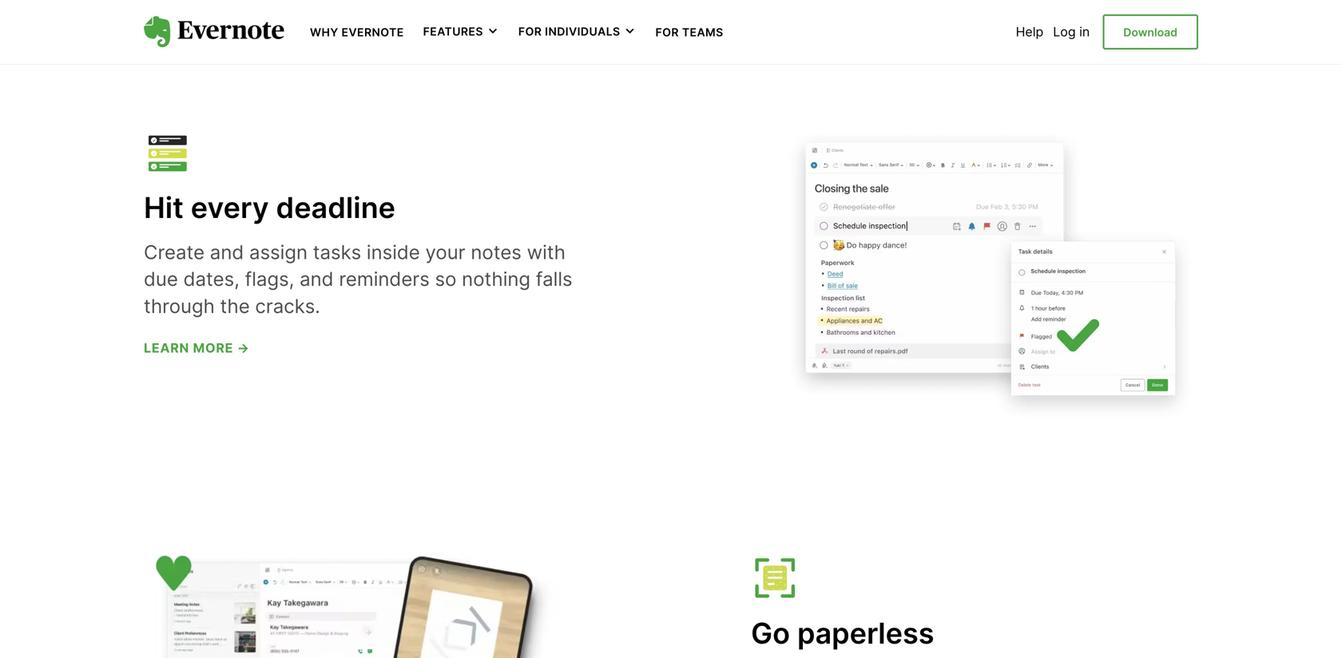Task type: describe. For each thing, give the bounding box(es) containing it.
why evernote link
[[310, 24, 404, 40]]

hit
[[144, 190, 184, 225]]

for for for individuals
[[518, 25, 542, 39]]

so
[[435, 267, 457, 291]]

create and assign tasks inside your notes with due dates, flags, and reminders so nothing falls through the cracks.
[[144, 241, 573, 318]]

hit every deadline
[[144, 190, 395, 225]]

a phone showcasing the document scanning feature of evernote image
[[144, 542, 559, 658]]

evernote
[[342, 26, 404, 39]]

log
[[1053, 24, 1076, 40]]

learn more → link
[[144, 340, 250, 356]]

through
[[144, 294, 215, 318]]

evernote ui showcasing the tasks feature image
[[783, 110, 1199, 439]]

for teams link
[[656, 24, 724, 40]]

why
[[310, 26, 338, 39]]

download
[[1124, 26, 1178, 39]]

for teams
[[656, 26, 724, 39]]

download link
[[1103, 14, 1199, 50]]

your
[[426, 241, 466, 264]]

inside
[[367, 241, 420, 264]]

for for for teams
[[656, 26, 679, 39]]

tasks
[[313, 241, 361, 264]]

every
[[191, 190, 269, 225]]

teams
[[682, 26, 724, 39]]

with
[[527, 241, 566, 264]]

go paperless
[[751, 616, 934, 651]]

flags,
[[245, 267, 294, 291]]

deadline
[[276, 190, 395, 225]]

features
[[423, 25, 483, 39]]

due
[[144, 267, 178, 291]]

for individuals
[[518, 25, 620, 39]]

notes
[[471, 241, 522, 264]]

create
[[144, 241, 205, 264]]



Task type: locate. For each thing, give the bounding box(es) containing it.
help
[[1016, 24, 1044, 40]]

for left "teams"
[[656, 26, 679, 39]]

assign
[[249, 241, 308, 264]]

→
[[237, 340, 250, 356]]

log in
[[1053, 24, 1090, 40]]

cracks.
[[255, 294, 320, 318]]

for
[[518, 25, 542, 39], [656, 26, 679, 39]]

for inside 'for teams' link
[[656, 26, 679, 39]]

individuals
[[545, 25, 620, 39]]

falls
[[536, 267, 573, 291]]

paperless
[[797, 616, 934, 651]]

1 horizontal spatial and
[[300, 267, 334, 291]]

for individuals button
[[518, 24, 636, 40]]

reminders
[[339, 267, 430, 291]]

help link
[[1016, 24, 1044, 40]]

1 vertical spatial and
[[300, 267, 334, 291]]

more
[[193, 340, 234, 356]]

document scanning icon image
[[751, 554, 799, 602]]

learn
[[144, 340, 189, 356]]

0 horizontal spatial for
[[518, 25, 542, 39]]

tasks icon image
[[144, 128, 192, 177]]

and up dates,
[[210, 241, 244, 264]]

and down tasks
[[300, 267, 334, 291]]

learn more →
[[144, 340, 250, 356]]

for left individuals
[[518, 25, 542, 39]]

nothing
[[462, 267, 531, 291]]

features button
[[423, 24, 499, 40]]

dates,
[[183, 267, 240, 291]]

0 horizontal spatial and
[[210, 241, 244, 264]]

log in link
[[1053, 24, 1090, 40]]

in
[[1080, 24, 1090, 40]]

why evernote
[[310, 26, 404, 39]]

for inside the for individuals button
[[518, 25, 542, 39]]

1 horizontal spatial for
[[656, 26, 679, 39]]

evernote logo image
[[144, 16, 284, 48]]

0 vertical spatial and
[[210, 241, 244, 264]]

and
[[210, 241, 244, 264], [300, 267, 334, 291]]

go
[[751, 616, 790, 651]]

the
[[220, 294, 250, 318]]



Task type: vqa. For each thing, say whether or not it's contained in the screenshot.
schedule,
no



